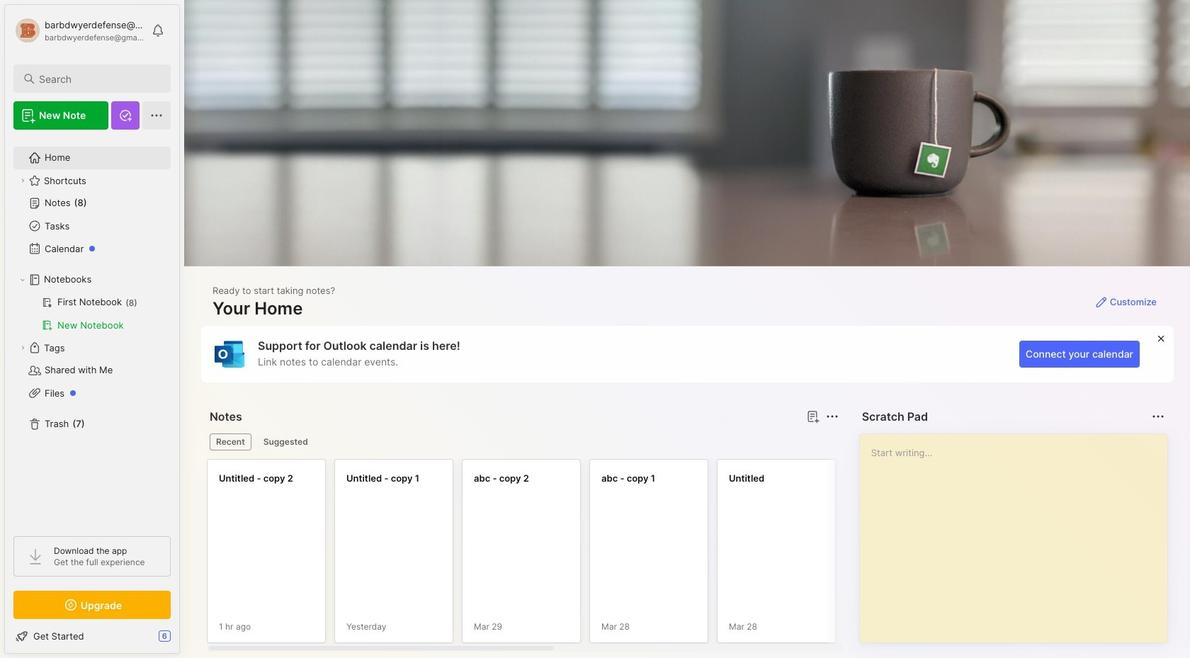 Task type: describe. For each thing, give the bounding box(es) containing it.
Search text field
[[39, 72, 158, 86]]

Account field
[[13, 16, 145, 45]]

1 tab from the left
[[210, 434, 251, 451]]

expand tags image
[[18, 344, 27, 352]]

Start writing… text field
[[871, 434, 1167, 631]]

none search field inside main element
[[39, 70, 158, 87]]

main element
[[0, 0, 184, 658]]

1 more actions field from the left
[[822, 407, 842, 427]]

expand notebooks image
[[18, 276, 27, 284]]

2 more actions field from the left
[[1148, 407, 1168, 427]]



Task type: vqa. For each thing, say whether or not it's contained in the screenshot.
"Filter Tasks" icon
no



Task type: locate. For each thing, give the bounding box(es) containing it.
group inside main element
[[13, 291, 170, 337]]

row group
[[207, 459, 1190, 652]]

tree
[[5, 138, 179, 524]]

More actions field
[[822, 407, 842, 427], [1148, 407, 1168, 427]]

tree inside main element
[[5, 138, 179, 524]]

more actions image
[[1150, 408, 1167, 425]]

None search field
[[39, 70, 158, 87]]

0 horizontal spatial tab
[[210, 434, 251, 451]]

click to collapse image
[[179, 632, 190, 649]]

1 horizontal spatial tab
[[257, 434, 314, 451]]

2 tab from the left
[[257, 434, 314, 451]]

tab list
[[210, 434, 836, 451]]

tab
[[210, 434, 251, 451], [257, 434, 314, 451]]

Help and Learning task checklist field
[[5, 625, 179, 648]]

group
[[13, 291, 170, 337]]

0 horizontal spatial more actions field
[[822, 407, 842, 427]]

more actions image
[[824, 408, 841, 425]]

1 horizontal spatial more actions field
[[1148, 407, 1168, 427]]



